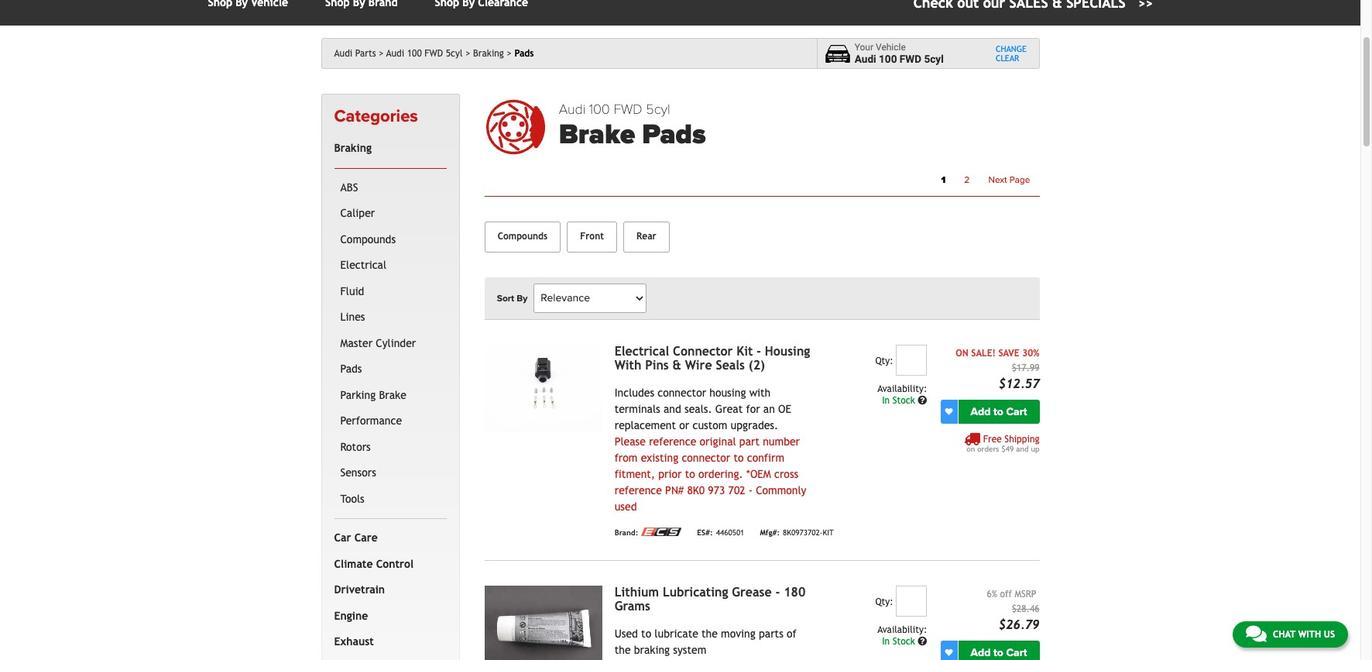 Task type: locate. For each thing, give the bounding box(es) containing it.
1 vertical spatial availability:
[[878, 624, 928, 635]]

to up braking
[[641, 627, 652, 640]]

braking right audi 100 fwd 5cyl link
[[473, 48, 504, 59]]

None number field
[[897, 345, 928, 376], [897, 585, 928, 616], [897, 345, 928, 376], [897, 585, 928, 616]]

702
[[729, 484, 746, 496]]

brake inside audi 100 fwd 5cyl brake pads
[[559, 118, 635, 151]]

engine
[[334, 610, 368, 622]]

1 vertical spatial add
[[971, 646, 991, 659]]

connector down original
[[682, 451, 731, 464]]

1 vertical spatial pads
[[642, 118, 706, 151]]

in stock for 1st question circle image from the bottom
[[883, 636, 918, 647]]

by
[[517, 293, 528, 303]]

custom
[[693, 419, 728, 431]]

paginated product list navigation navigation
[[559, 169, 1040, 190]]

2 add to wish list image from the top
[[945, 649, 953, 656]]

braking up abs
[[334, 142, 372, 154]]

add to wish list image for 1st add to cart button from the top
[[945, 408, 953, 415]]

and inside includes connector housing with terminals and seals. great for an oe replacement or custom upgrades. please reference original part number from existing connector to confirm fitment, prior to ordering. *oem cross reference pn# 8k0 973 702 - commonly used
[[664, 403, 682, 415]]

electrical inside electrical connector kit - housing with pins & wire seals (2)
[[615, 344, 670, 358]]

exhaust
[[334, 635, 374, 648]]

0 vertical spatial in stock
[[883, 395, 918, 406]]

mfg#:
[[760, 529, 780, 537]]

1 horizontal spatial brake
[[559, 118, 635, 151]]

and inside free shipping on orders $49 and up
[[1016, 444, 1029, 453]]

cart for first add to cart button from the bottom of the page
[[1007, 646, 1028, 659]]

add to cart down '$26.79'
[[971, 646, 1028, 659]]

$26.79
[[999, 617, 1040, 632]]

rotors link
[[337, 434, 444, 460]]

part
[[740, 435, 760, 448]]

1 vertical spatial braking
[[334, 142, 372, 154]]

1
[[942, 174, 946, 185]]

0 vertical spatial connector
[[658, 386, 707, 399]]

0 horizontal spatial fwd
[[425, 48, 443, 59]]

add
[[971, 405, 991, 418], [971, 646, 991, 659]]

braking subcategories element
[[334, 168, 447, 519]]

braking link down categories
[[331, 136, 444, 162]]

0 horizontal spatial and
[[664, 403, 682, 415]]

- inside includes connector housing with terminals and seals. great for an oe replacement or custom upgrades. please reference original part number from existing connector to confirm fitment, prior to ordering. *oem cross reference pn# 8k0 973 702 - commonly used
[[749, 484, 753, 496]]

change link
[[996, 44, 1027, 53]]

0 vertical spatial question circle image
[[918, 396, 928, 405]]

with inside includes connector housing with terminals and seals. great for an oe replacement or custom upgrades. please reference original part number from existing connector to confirm fitment, prior to ordering. *oem cross reference pn# 8k0 973 702 - commonly used
[[750, 386, 771, 399]]

braking inside category navigation element
[[334, 142, 372, 154]]

free shipping on orders $49 and up
[[967, 434, 1040, 453]]

to up free
[[994, 405, 1004, 418]]

2 horizontal spatial fwd
[[900, 53, 922, 65]]

housing
[[765, 344, 811, 358]]

fwd
[[425, 48, 443, 59], [900, 53, 922, 65], [614, 101, 643, 118]]

fwd inside audi 100 fwd 5cyl brake pads
[[614, 101, 643, 118]]

the
[[702, 627, 718, 640], [615, 644, 631, 656]]

0 vertical spatial braking
[[473, 48, 504, 59]]

an
[[764, 403, 775, 415]]

includes
[[615, 386, 655, 399]]

pads inside braking subcategories "element"
[[340, 363, 362, 375]]

1 in stock from the top
[[883, 395, 918, 406]]

moving
[[721, 627, 756, 640]]

tools
[[340, 493, 365, 505]]

- inside electrical connector kit - housing with pins & wire seals (2)
[[757, 344, 761, 358]]

1 vertical spatial in
[[883, 636, 890, 647]]

- inside lithium lubricating grease - 180 grams
[[776, 585, 780, 599]]

to
[[994, 405, 1004, 418], [734, 451, 744, 464], [685, 468, 695, 480], [641, 627, 652, 640], [994, 646, 1004, 659]]

1 horizontal spatial 100
[[589, 101, 610, 118]]

audi inside audi 100 fwd 5cyl brake pads
[[559, 101, 586, 118]]

2 question circle image from the top
[[918, 637, 928, 646]]

fwd for audi 100 fwd 5cyl brake pads
[[614, 101, 643, 118]]

cross
[[775, 468, 799, 480]]

1 vertical spatial stock
[[893, 636, 915, 647]]

1 horizontal spatial fwd
[[614, 101, 643, 118]]

add down 6% off msrp $28.46 $26.79
[[971, 646, 991, 659]]

0 vertical spatial add to wish list image
[[945, 408, 953, 415]]

brake
[[559, 118, 635, 151], [379, 389, 407, 401]]

audi for audi 100 fwd 5cyl brake pads
[[559, 101, 586, 118]]

climate control
[[334, 558, 414, 570]]

up
[[1031, 444, 1040, 453]]

add to cart for first add to cart button from the bottom of the page
[[971, 646, 1028, 659]]

used
[[615, 627, 638, 640]]

fluid link
[[337, 279, 444, 305]]

1 in from the top
[[883, 395, 890, 406]]

- right kit
[[757, 344, 761, 358]]

es#: 4460501
[[697, 529, 745, 537]]

used to lubricate the moving parts of the braking system
[[615, 627, 797, 656]]

or
[[680, 419, 690, 431]]

2 vertical spatial pads
[[340, 363, 362, 375]]

0 horizontal spatial 100
[[407, 48, 422, 59]]

0 vertical spatial with
[[750, 386, 771, 399]]

1 vertical spatial the
[[615, 644, 631, 656]]

performance
[[340, 415, 402, 427]]

confirm
[[747, 451, 785, 464]]

question circle image
[[918, 396, 928, 405], [918, 637, 928, 646]]

2 in stock from the top
[[883, 636, 918, 647]]

0 vertical spatial add to cart
[[971, 405, 1028, 418]]

1 horizontal spatial -
[[757, 344, 761, 358]]

0 vertical spatial cart
[[1007, 405, 1028, 418]]

add to wish list image for first add to cart button from the bottom of the page
[[945, 649, 953, 656]]

mfg#: 8k0973702-kit
[[760, 529, 834, 537]]

2 add to cart button from the top
[[959, 640, 1040, 660]]

1 vertical spatial in stock
[[883, 636, 918, 647]]

electrical up fluid in the left top of the page
[[340, 259, 387, 271]]

1 vertical spatial qty:
[[876, 596, 894, 607]]

the down used
[[615, 644, 631, 656]]

add to cart button down '$26.79'
[[959, 640, 1040, 660]]

- right 702
[[749, 484, 753, 496]]

1 cart from the top
[[1007, 405, 1028, 418]]

0 horizontal spatial electrical
[[340, 259, 387, 271]]

electrical for electrical
[[340, 259, 387, 271]]

1 add from the top
[[971, 405, 991, 418]]

0 vertical spatial -
[[757, 344, 761, 358]]

180
[[784, 585, 806, 599]]

0 horizontal spatial braking
[[334, 142, 372, 154]]

8k0973702-
[[783, 529, 823, 537]]

1 vertical spatial add to wish list image
[[945, 649, 953, 656]]

ordering.
[[699, 468, 743, 480]]

next
[[989, 174, 1008, 185]]

1 vertical spatial add to cart button
[[959, 640, 1040, 660]]

1 add to wish list image from the top
[[945, 408, 953, 415]]

of
[[787, 627, 797, 640]]

climate control link
[[331, 551, 444, 577]]

pn#
[[666, 484, 684, 496]]

audi parts
[[334, 48, 376, 59]]

0 vertical spatial brake
[[559, 118, 635, 151]]

connector up seals.
[[658, 386, 707, 399]]

5cyl
[[446, 48, 463, 59], [925, 53, 944, 65], [646, 101, 671, 118]]

reference down the or
[[649, 435, 697, 448]]

1 horizontal spatial with
[[1299, 629, 1322, 640]]

wire
[[685, 358, 712, 372]]

reference
[[649, 435, 697, 448], [615, 484, 662, 496]]

compounds up by
[[498, 231, 548, 242]]

1 horizontal spatial and
[[1016, 444, 1029, 453]]

1 vertical spatial electrical
[[615, 344, 670, 358]]

the up system
[[702, 627, 718, 640]]

add to cart up free
[[971, 405, 1028, 418]]

add for 1st add to cart button from the top
[[971, 405, 991, 418]]

1 horizontal spatial braking link
[[473, 48, 512, 59]]

compounds link up by
[[485, 221, 561, 252]]

0 vertical spatial availability:
[[878, 383, 928, 394]]

- left 180
[[776, 585, 780, 599]]

1 horizontal spatial compounds
[[498, 231, 548, 242]]

1 horizontal spatial electrical
[[615, 344, 670, 358]]

cart down '$26.79'
[[1007, 646, 1028, 659]]

to down '$26.79'
[[994, 646, 1004, 659]]

0 horizontal spatial with
[[750, 386, 771, 399]]

1 vertical spatial cart
[[1007, 646, 1028, 659]]

2 add from the top
[[971, 646, 991, 659]]

0 vertical spatial electrical
[[340, 259, 387, 271]]

2 cart from the top
[[1007, 646, 1028, 659]]

stock
[[893, 395, 915, 406], [893, 636, 915, 647]]

car
[[334, 532, 351, 544]]

and
[[664, 403, 682, 415], [1016, 444, 1029, 453]]

0 vertical spatial the
[[702, 627, 718, 640]]

2 horizontal spatial 5cyl
[[925, 53, 944, 65]]

2 vertical spatial -
[[776, 585, 780, 599]]

0 horizontal spatial 5cyl
[[446, 48, 463, 59]]

1 horizontal spatial pads
[[515, 48, 534, 59]]

1 vertical spatial add to cart
[[971, 646, 1028, 659]]

caliper link
[[337, 201, 444, 227]]

sale!
[[972, 348, 996, 358]]

cart down the $12.57
[[1007, 405, 1028, 418]]

0 vertical spatial stock
[[893, 395, 915, 406]]

pads link
[[337, 357, 444, 383]]

availability:
[[878, 383, 928, 394], [878, 624, 928, 635]]

add to cart button up free
[[959, 400, 1040, 424]]

us
[[1324, 629, 1336, 640]]

fitment,
[[615, 468, 655, 480]]

terminals
[[615, 403, 661, 415]]

audi 100 fwd 5cyl brake pads
[[559, 101, 706, 151]]

0 vertical spatial add to cart button
[[959, 400, 1040, 424]]

with up for
[[750, 386, 771, 399]]

1 question circle image from the top
[[918, 396, 928, 405]]

add to wish list image
[[945, 408, 953, 415], [945, 649, 953, 656]]

-
[[757, 344, 761, 358], [749, 484, 753, 496], [776, 585, 780, 599]]

1 vertical spatial question circle image
[[918, 637, 928, 646]]

commonly
[[756, 484, 807, 496]]

0 horizontal spatial pads
[[340, 363, 362, 375]]

0 horizontal spatial braking link
[[331, 136, 444, 162]]

electrical left &
[[615, 344, 670, 358]]

lithium
[[615, 585, 659, 599]]

compounds link down caliper
[[337, 227, 444, 253]]

add to cart button
[[959, 400, 1040, 424], [959, 640, 1040, 660]]

lines link
[[337, 305, 444, 331]]

2 availability: from the top
[[878, 624, 928, 635]]

0 horizontal spatial -
[[749, 484, 753, 496]]

- for kit
[[757, 344, 761, 358]]

0 vertical spatial qty:
[[876, 355, 894, 366]]

100 inside audi 100 fwd 5cyl brake pads
[[589, 101, 610, 118]]

next page link
[[979, 169, 1040, 190]]

sort
[[497, 293, 515, 303]]

1 vertical spatial and
[[1016, 444, 1029, 453]]

and up the or
[[664, 403, 682, 415]]

with left us
[[1299, 629, 1322, 640]]

1 vertical spatial brake
[[379, 389, 407, 401]]

0 vertical spatial add
[[971, 405, 991, 418]]

clear
[[996, 53, 1020, 63]]

parts
[[355, 48, 376, 59]]

0 vertical spatial in
[[883, 395, 890, 406]]

1 add to cart from the top
[[971, 405, 1028, 418]]

rotors
[[340, 441, 371, 453]]

2 add to cart from the top
[[971, 646, 1028, 659]]

0 vertical spatial braking link
[[473, 48, 512, 59]]

and left the up
[[1016, 444, 1029, 453]]

reference down fitment,
[[615, 484, 662, 496]]

2 horizontal spatial -
[[776, 585, 780, 599]]

1 vertical spatial -
[[749, 484, 753, 496]]

5cyl inside audi 100 fwd 5cyl brake pads
[[646, 101, 671, 118]]

housing
[[710, 386, 746, 399]]

0 horizontal spatial the
[[615, 644, 631, 656]]

braking link
[[473, 48, 512, 59], [331, 136, 444, 162]]

0 vertical spatial pads
[[515, 48, 534, 59]]

1 vertical spatial with
[[1299, 629, 1322, 640]]

100 inside your vehicle audi 100 fwd 5cyl
[[879, 53, 897, 65]]

0 horizontal spatial brake
[[379, 389, 407, 401]]

(2)
[[749, 358, 765, 372]]

2 horizontal spatial pads
[[642, 118, 706, 151]]

100
[[407, 48, 422, 59], [879, 53, 897, 65], [589, 101, 610, 118]]

to up 8k0
[[685, 468, 695, 480]]

sort by
[[497, 293, 528, 303]]

compounds down caliper
[[340, 233, 396, 245]]

braking link right audi 100 fwd 5cyl link
[[473, 48, 512, 59]]

1 horizontal spatial 5cyl
[[646, 101, 671, 118]]

vehicle
[[876, 42, 906, 52]]

2 horizontal spatial 100
[[879, 53, 897, 65]]

add up free
[[971, 405, 991, 418]]

chat with us
[[1273, 629, 1336, 640]]

0 vertical spatial and
[[664, 403, 682, 415]]

- for grease
[[776, 585, 780, 599]]

electrical inside braking subcategories "element"
[[340, 259, 387, 271]]

1 vertical spatial reference
[[615, 484, 662, 496]]

0 horizontal spatial compounds
[[340, 233, 396, 245]]



Task type: describe. For each thing, give the bounding box(es) containing it.
lubricating
[[663, 585, 729, 599]]

$12.57
[[999, 376, 1040, 391]]

audi 100 fwd 5cyl link
[[386, 48, 471, 59]]

1 horizontal spatial the
[[702, 627, 718, 640]]

change
[[996, 44, 1027, 53]]

seals.
[[685, 403, 712, 415]]

parts
[[759, 627, 784, 640]]

car care link
[[331, 525, 444, 551]]

existing
[[641, 451, 679, 464]]

electrical link
[[337, 253, 444, 279]]

30%
[[1023, 348, 1040, 358]]

in stock for 1st question circle image
[[883, 395, 918, 406]]

with
[[615, 358, 642, 372]]

1 horizontal spatial compounds link
[[485, 221, 561, 252]]

lithium lubricating grease - 180 grams link
[[615, 585, 806, 613]]

category navigation element
[[321, 94, 460, 660]]

parking brake
[[340, 389, 407, 401]]

sensors
[[340, 467, 376, 479]]

5cyl inside your vehicle audi 100 fwd 5cyl
[[925, 53, 944, 65]]

1 add to cart button from the top
[[959, 400, 1040, 424]]

2
[[965, 174, 970, 185]]

100 for audi 100 fwd 5cyl brake pads
[[589, 101, 610, 118]]

kit
[[823, 529, 834, 537]]

es#4460501 - 8k0973702-kit - electrical connector kit - housing with pins & wire seals (2) - includes connector housing with terminals and seals. great for an oe replacement or custom upgrades. - ecs - audi volkswagen image
[[485, 345, 602, 433]]

grease
[[732, 585, 772, 599]]

audi for audi parts
[[334, 48, 353, 59]]

lithium lubricating grease - 180 grams
[[615, 585, 806, 613]]

5cyl for audi 100 fwd 5cyl brake pads
[[646, 101, 671, 118]]

clear link
[[996, 53, 1027, 63]]

car care
[[334, 532, 378, 544]]

0 vertical spatial reference
[[649, 435, 697, 448]]

next page
[[989, 174, 1031, 185]]

1 horizontal spatial braking
[[473, 48, 504, 59]]

exhaust link
[[331, 629, 444, 655]]

lubricate
[[655, 627, 699, 640]]

4460501
[[716, 529, 745, 537]]

8k0
[[687, 484, 705, 496]]

control
[[376, 558, 414, 570]]

ecs - corporate logo image
[[642, 527, 682, 536]]

6%
[[987, 589, 998, 599]]

2 in from the top
[[883, 636, 890, 647]]

to down the part
[[734, 451, 744, 464]]

includes connector housing with terminals and seals. great for an oe replacement or custom upgrades. please reference original part number from existing connector to confirm fitment, prior to ordering. *oem cross reference pn# 8k0 973 702 - commonly used
[[615, 386, 807, 513]]

$28.46
[[1012, 603, 1040, 614]]

add to cart for 1st add to cart button from the top
[[971, 405, 1028, 418]]

fwd inside your vehicle audi 100 fwd 5cyl
[[900, 53, 922, 65]]

1 stock from the top
[[893, 395, 915, 406]]

compounds inside braking subcategories "element"
[[340, 233, 396, 245]]

braking
[[634, 644, 670, 656]]

2 stock from the top
[[893, 636, 915, 647]]

electrical connector kit - housing with pins & wire seals (2) link
[[615, 344, 811, 372]]

performance link
[[337, 408, 444, 434]]

audi inside your vehicle audi 100 fwd 5cyl
[[855, 53, 877, 65]]

pins
[[645, 358, 669, 372]]

add for first add to cart button from the bottom of the page
[[971, 646, 991, 659]]

parking
[[340, 389, 376, 401]]

pads inside audi 100 fwd 5cyl brake pads
[[642, 118, 706, 151]]

electrical for electrical connector kit - housing with pins & wire seals (2)
[[615, 344, 670, 358]]

kit
[[737, 344, 753, 358]]

2 qty: from the top
[[876, 596, 894, 607]]

0 horizontal spatial compounds link
[[337, 227, 444, 253]]

6% off msrp $28.46 $26.79
[[987, 589, 1040, 632]]

1 qty: from the top
[[876, 355, 894, 366]]

connector
[[673, 344, 733, 358]]

please
[[615, 435, 646, 448]]

on sale!                         save 30% $17.99 $12.57
[[956, 348, 1040, 391]]

great
[[716, 403, 743, 415]]

orders
[[978, 444, 1000, 453]]

prior
[[659, 468, 682, 480]]

and for terminals
[[664, 403, 682, 415]]

replacement
[[615, 419, 676, 431]]

tools link
[[337, 486, 444, 512]]

sensors link
[[337, 460, 444, 486]]

drivetrain
[[334, 584, 385, 596]]

caliper
[[340, 207, 375, 219]]

oe
[[779, 403, 792, 415]]

cart for 1st add to cart button from the top
[[1007, 405, 1028, 418]]

100 for audi 100 fwd 5cyl
[[407, 48, 422, 59]]

rear
[[637, 231, 657, 242]]

your vehicle audi 100 fwd 5cyl
[[855, 42, 944, 65]]

es#4812 - g052150a2 - lithium lubricating grease - 180 grams - used to lubricate the moving parts of the braking system - genuine volkswagen audi - audi volkswagen image
[[485, 585, 602, 660]]

abs
[[340, 181, 358, 194]]

abs link
[[337, 175, 444, 201]]

brand:
[[615, 529, 639, 537]]

5cyl for audi 100 fwd 5cyl
[[446, 48, 463, 59]]

shipping
[[1005, 434, 1040, 444]]

audi parts link
[[334, 48, 384, 59]]

*oem
[[747, 468, 771, 480]]

system
[[673, 644, 707, 656]]

master cylinder
[[340, 337, 416, 349]]

used
[[615, 500, 637, 513]]

from
[[615, 451, 638, 464]]

and for $49
[[1016, 444, 1029, 453]]

parking brake link
[[337, 383, 444, 408]]

fwd for audi 100 fwd 5cyl
[[425, 48, 443, 59]]

brake inside "link"
[[379, 389, 407, 401]]

upgrades.
[[731, 419, 779, 431]]

1 availability: from the top
[[878, 383, 928, 394]]

2 link
[[955, 169, 979, 190]]

1 vertical spatial braking link
[[331, 136, 444, 162]]

rear link
[[624, 221, 670, 252]]

on
[[956, 348, 969, 358]]

audi for audi 100 fwd 5cyl
[[386, 48, 405, 59]]

comments image
[[1246, 624, 1267, 643]]

care
[[355, 532, 378, 544]]

electrical connector kit - housing with pins & wire seals (2)
[[615, 344, 811, 372]]

to inside used to lubricate the moving parts of the braking system
[[641, 627, 652, 640]]

1 vertical spatial connector
[[682, 451, 731, 464]]

grams
[[615, 599, 651, 613]]

categories
[[334, 106, 418, 126]]

seals
[[716, 358, 745, 372]]

for
[[746, 403, 760, 415]]

off
[[1001, 589, 1012, 599]]

original
[[700, 435, 736, 448]]

on
[[967, 444, 975, 453]]

&
[[673, 358, 682, 372]]

your
[[855, 42, 874, 52]]



Task type: vqa. For each thing, say whether or not it's contained in the screenshot.
the $12.57
yes



